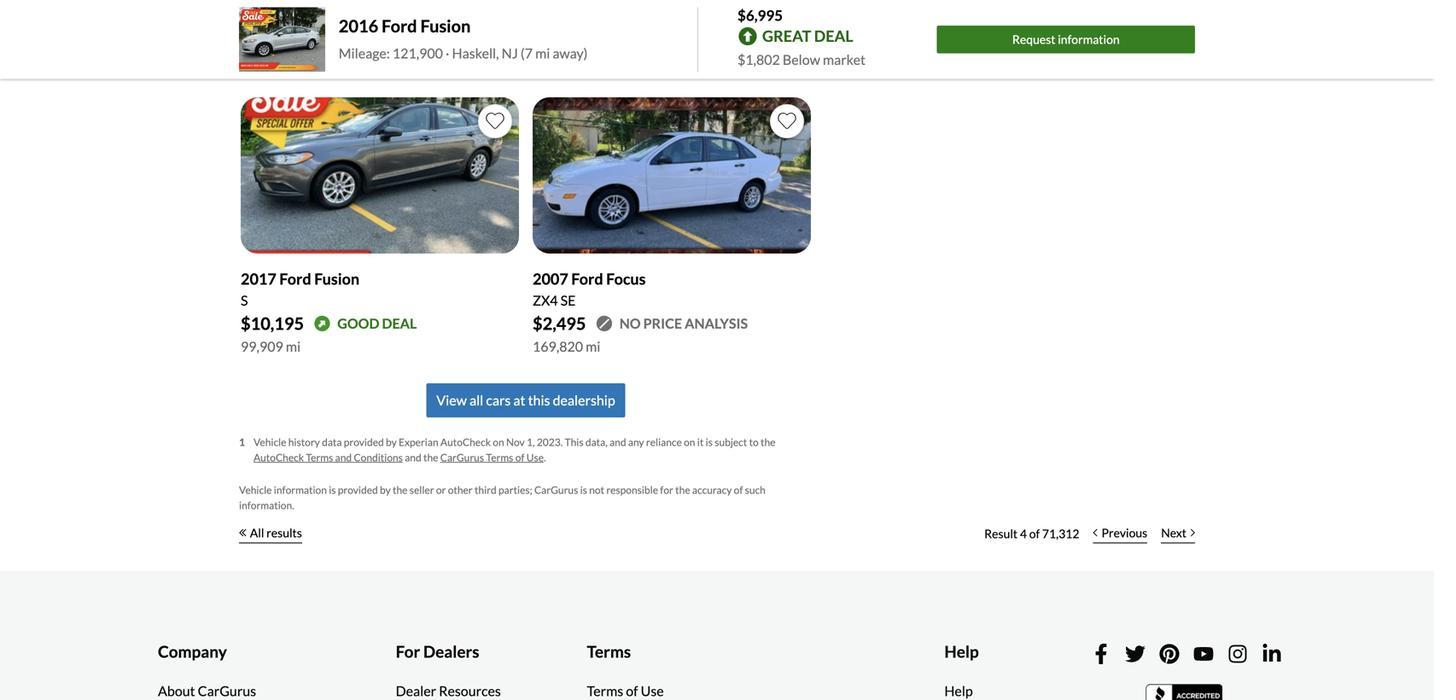 Task type: locate. For each thing, give the bounding box(es) containing it.
on left the it
[[684, 436, 695, 448]]

dealers
[[423, 642, 479, 661]]

1 vertical spatial s
[[241, 292, 248, 309]]

0 vertical spatial good deal
[[337, 27, 417, 44]]

$10,195
[[241, 313, 304, 334]]

2 horizontal spatial is
[[706, 436, 713, 448]]

provided inside vehicle information is provided by the seller or other third parties; cargurus is not responsible for the accuracy of such information.
[[338, 484, 378, 496]]

the down experian on the left bottom of the page
[[423, 451, 438, 464]]

deal right good deal image
[[382, 315, 417, 332]]

for
[[396, 642, 420, 661]]

2 good deal from the top
[[337, 315, 417, 332]]

0 vertical spatial by
[[386, 436, 397, 448]]

information for request
[[1058, 32, 1120, 47]]

other
[[448, 484, 473, 496]]

autocheck up cargurus terms of use link on the bottom of page
[[440, 436, 491, 448]]

no price analysis for $2,495
[[620, 315, 748, 332]]

on up cargurus terms of use link on the bottom of page
[[493, 436, 504, 448]]

price down focus
[[643, 315, 682, 332]]

is down autocheck terms and conditions link
[[329, 484, 336, 496]]

request information button
[[937, 26, 1195, 53]]

1 good deal from the top
[[337, 27, 417, 44]]

dealer resources link
[[383, 673, 514, 700]]

2 horizontal spatial cargurus
[[534, 484, 578, 496]]

is left not
[[580, 484, 587, 496]]

and down data
[[335, 451, 352, 464]]

1 vertical spatial price
[[643, 315, 682, 332]]

data,
[[586, 436, 608, 448]]

provided up conditions
[[344, 436, 384, 448]]

about cargurus
[[158, 683, 256, 699]]

haskell,
[[452, 45, 499, 61]]

1 horizontal spatial information
[[1058, 32, 1120, 47]]

analysis for $2,495
[[685, 315, 748, 332]]

ford up the se at the top left of the page
[[571, 270, 603, 288]]

1,
[[527, 436, 535, 448]]

request information
[[1012, 32, 1120, 47]]

price down technology
[[653, 27, 692, 44]]

and down experian on the left bottom of the page
[[405, 451, 421, 464]]

mi down no price analysis image
[[586, 338, 601, 355]]

0 vertical spatial vehicle
[[254, 436, 286, 448]]

0 vertical spatial price
[[653, 27, 692, 44]]

mi for 99,909 mi
[[286, 338, 301, 355]]

fusion up good deal image
[[314, 270, 360, 288]]

1 help from the top
[[945, 642, 979, 661]]

all
[[250, 526, 264, 540]]

0 horizontal spatial information
[[274, 484, 327, 496]]

away)
[[553, 45, 588, 61]]

ford up 121,900
[[382, 16, 417, 36]]

0 vertical spatial autocheck
[[440, 436, 491, 448]]

nj
[[502, 45, 518, 61]]

provided inside 1 vehicle history data provided by experian autocheck on nov 1, 2023. this data, and any reliance on it is subject to the autocheck terms and conditions and the cargurus terms of use .
[[344, 436, 384, 448]]

provided down conditions
[[338, 484, 378, 496]]

vehicle
[[254, 436, 286, 448], [239, 484, 272, 496]]

use inside 1 vehicle history data provided by experian autocheck on nov 1, 2023. this data, and any reliance on it is subject to the autocheck terms and conditions and the cargurus terms of use .
[[527, 451, 544, 464]]

by down conditions
[[380, 484, 391, 496]]

0 vertical spatial provided
[[344, 436, 384, 448]]

1 vertical spatial fusion
[[314, 270, 360, 288]]

1 vertical spatial help
[[945, 683, 973, 699]]

mi inside 2016 ford fusion mileage: 121,900 · haskell, nj (7 mi away)
[[535, 45, 550, 61]]

mi down $10,195
[[286, 338, 301, 355]]

cargurus
[[440, 451, 484, 464], [534, 484, 578, 496], [198, 683, 256, 699]]

view
[[437, 392, 467, 409]]

good deal for $13,995
[[337, 27, 417, 44]]

any
[[628, 436, 644, 448]]

ford right 2017
[[279, 270, 311, 288]]

information
[[1058, 32, 1120, 47], [274, 484, 327, 496]]

s down 2017
[[241, 292, 248, 309]]

no price analysis down package
[[629, 27, 758, 44]]

1 vertical spatial deal
[[382, 315, 417, 332]]

1 horizontal spatial ford
[[382, 16, 417, 36]]

good deal
[[337, 27, 417, 44], [337, 315, 417, 332]]

mi right (7
[[535, 45, 550, 61]]

and left any
[[610, 436, 626, 448]]

view all cars at this dealership link
[[426, 384, 626, 418]]

2007 ford focus image
[[533, 97, 811, 254]]

great
[[762, 27, 811, 45]]

result
[[985, 527, 1018, 541]]

0 horizontal spatial fusion
[[314, 270, 360, 288]]

0 vertical spatial information
[[1058, 32, 1120, 47]]

experian
[[399, 436, 439, 448]]

(7
[[521, 45, 533, 61]]

0 vertical spatial cargurus
[[440, 451, 484, 464]]

1 vertical spatial autocheck
[[254, 451, 304, 464]]

1 horizontal spatial fusion
[[420, 16, 471, 36]]

88,343
[[533, 50, 575, 67]]

fusion inside 2017 ford fusion s
[[314, 270, 360, 288]]

good deal image
[[314, 28, 331, 44]]

no for sh-awd with technology package
[[629, 27, 651, 44]]

1 horizontal spatial on
[[684, 436, 695, 448]]

by
[[386, 436, 397, 448], [380, 484, 391, 496]]

terms of use
[[587, 683, 664, 699]]

2 help from the top
[[945, 683, 973, 699]]

good deal right good deal image
[[337, 315, 417, 332]]

help
[[945, 642, 979, 661], [945, 683, 973, 699]]

no
[[629, 27, 651, 44], [620, 315, 641, 332]]

0 vertical spatial use
[[527, 451, 544, 464]]

not
[[589, 484, 604, 496]]

ford inside 2017 ford fusion s
[[279, 270, 311, 288]]

1 horizontal spatial autocheck
[[440, 436, 491, 448]]

0 horizontal spatial and
[[335, 451, 352, 464]]

1 vertical spatial information
[[274, 484, 327, 496]]

1 vertical spatial analysis
[[685, 315, 748, 332]]

no price analysis down focus
[[620, 315, 748, 332]]

dealer
[[396, 683, 436, 699]]

1 vertical spatial no price analysis
[[620, 315, 748, 332]]

at
[[513, 392, 526, 409]]

on
[[493, 436, 504, 448], [684, 436, 695, 448]]

0 vertical spatial no
[[629, 27, 651, 44]]

0 vertical spatial deal
[[382, 27, 417, 44]]

1 deal from the top
[[382, 27, 417, 44]]

sh-awd with technology package
[[533, 4, 740, 21]]

1 vertical spatial by
[[380, 484, 391, 496]]

price
[[653, 27, 692, 44], [643, 315, 682, 332]]

ford
[[382, 16, 417, 36], [279, 270, 311, 288], [571, 270, 603, 288]]

good deal up the 'mileage:'
[[337, 27, 417, 44]]

0 vertical spatial no price analysis
[[629, 27, 758, 44]]

0 horizontal spatial cargurus
[[198, 683, 256, 699]]

1 vertical spatial good deal
[[337, 315, 417, 332]]

autocheck down history
[[254, 451, 304, 464]]

no right no price analysis image
[[620, 315, 641, 332]]

dealership
[[553, 392, 615, 409]]

dealer resources
[[396, 683, 501, 699]]

2 vertical spatial cargurus
[[198, 683, 256, 699]]

the right for
[[675, 484, 690, 496]]

2 s from the top
[[241, 292, 248, 309]]

1 vertical spatial no
[[620, 315, 641, 332]]

mi down $13,995
[[286, 50, 301, 67]]

2017 ford fusion image
[[241, 97, 519, 254]]

by inside 1 vehicle history data provided by experian autocheck on nov 1, 2023. this data, and any reliance on it is subject to the autocheck terms and conditions and the cargurus terms of use .
[[386, 436, 397, 448]]

0 horizontal spatial ford
[[279, 270, 311, 288]]

good right good deal image
[[337, 315, 379, 332]]

mi right 88,343
[[578, 50, 593, 67]]

0 horizontal spatial on
[[493, 436, 504, 448]]

se
[[561, 292, 576, 309]]

previous link
[[1086, 515, 1154, 553]]

cargurus up other
[[440, 451, 484, 464]]

s
[[241, 4, 248, 21], [241, 292, 248, 309]]

information up information.
[[274, 484, 327, 496]]

1 vertical spatial good
[[337, 315, 379, 332]]

1 good from the top
[[337, 27, 379, 44]]

data
[[322, 436, 342, 448]]

mileage:
[[339, 45, 390, 61]]

information right request
[[1058, 32, 1120, 47]]

99,909 mi
[[241, 338, 301, 355]]

0 vertical spatial good
[[337, 27, 379, 44]]

accuracy
[[692, 484, 732, 496]]

is right the it
[[706, 436, 713, 448]]

ford inside 2016 ford fusion mileage: 121,900 · haskell, nj (7 mi away)
[[382, 16, 417, 36]]

deal for $10,195
[[382, 315, 417, 332]]

mi for 88,343 mi
[[578, 50, 593, 67]]

no down sh-awd with technology package
[[629, 27, 651, 44]]

by up conditions
[[386, 436, 397, 448]]

with
[[590, 4, 617, 21]]

0 vertical spatial help
[[945, 642, 979, 661]]

parties;
[[499, 484, 532, 496]]

good for $13,995
[[337, 27, 379, 44]]

1 horizontal spatial cargurus
[[440, 451, 484, 464]]

of
[[515, 451, 525, 464], [734, 484, 743, 496], [1029, 527, 1040, 541], [626, 683, 638, 699]]

0 vertical spatial fusion
[[420, 16, 471, 36]]

ford for 2016
[[382, 16, 417, 36]]

1 vertical spatial vehicle
[[239, 484, 272, 496]]

ford for 2007
[[571, 270, 603, 288]]

responsible
[[606, 484, 658, 496]]

vehicle right 1
[[254, 436, 286, 448]]

60,438 mi
[[241, 50, 301, 67]]

vehicle information is provided by the seller or other third parties; cargurus is not responsible for the accuracy of such information.
[[239, 484, 766, 512]]

0 vertical spatial s
[[241, 4, 248, 21]]

vehicle up information.
[[239, 484, 272, 496]]

.
[[544, 451, 546, 464]]

cargurus right about
[[198, 683, 256, 699]]

cargurus down . on the bottom left of the page
[[534, 484, 578, 496]]

2 good from the top
[[337, 315, 379, 332]]

analysis
[[695, 27, 758, 44], [685, 315, 748, 332]]

click for the bbb business review of this auto listing service in cambridge ma image
[[1146, 682, 1228, 700]]

deal up 121,900
[[382, 27, 417, 44]]

information inside the request information button
[[1058, 32, 1120, 47]]

fusion
[[420, 16, 471, 36], [314, 270, 360, 288]]

2007
[[533, 270, 568, 288]]

2016
[[339, 16, 378, 36]]

2 deal from the top
[[382, 315, 417, 332]]

terms
[[306, 451, 333, 464], [486, 451, 513, 464], [587, 642, 631, 661], [587, 683, 623, 699]]

and
[[610, 436, 626, 448], [335, 451, 352, 464], [405, 451, 421, 464]]

is inside 1 vehicle history data provided by experian autocheck on nov 1, 2023. this data, and any reliance on it is subject to the autocheck terms and conditions and the cargurus terms of use .
[[706, 436, 713, 448]]

use
[[527, 451, 544, 464], [641, 683, 664, 699]]

1 horizontal spatial is
[[580, 484, 587, 496]]

s up $13,995
[[241, 4, 248, 21]]

0 horizontal spatial use
[[527, 451, 544, 464]]

fusion up ·
[[420, 16, 471, 36]]

no for $2,495
[[620, 315, 641, 332]]

good deal for $10,195
[[337, 315, 417, 332]]

fusion inside 2016 ford fusion mileage: 121,900 · haskell, nj (7 mi away)
[[420, 16, 471, 36]]

2 horizontal spatial ford
[[571, 270, 603, 288]]

information inside vehicle information is provided by the seller or other third parties; cargurus is not responsible for the accuracy of such information.
[[274, 484, 327, 496]]

0 horizontal spatial autocheck
[[254, 451, 304, 464]]

1 vertical spatial provided
[[338, 484, 378, 496]]

1 horizontal spatial use
[[641, 683, 664, 699]]

the
[[761, 436, 776, 448], [423, 451, 438, 464], [393, 484, 408, 496], [675, 484, 690, 496]]

0 vertical spatial analysis
[[695, 27, 758, 44]]

good up the 'mileage:'
[[337, 27, 379, 44]]

ford inside 2007 ford focus zx4 se
[[571, 270, 603, 288]]

fusion for 2016
[[420, 16, 471, 36]]

1 vertical spatial cargurus
[[534, 484, 578, 496]]



Task type: vqa. For each thing, say whether or not it's contained in the screenshot.


Task type: describe. For each thing, give the bounding box(es) containing it.
seller
[[410, 484, 434, 496]]

help link
[[932, 673, 986, 700]]

2017
[[241, 270, 276, 288]]

2017 ford fusion s
[[241, 270, 360, 309]]

history
[[288, 436, 320, 448]]

previous
[[1102, 526, 1148, 540]]

awd
[[555, 4, 588, 21]]

good for $10,195
[[337, 315, 379, 332]]

chevron left image
[[1093, 529, 1097, 537]]

99,909
[[241, 338, 283, 355]]

1
[[239, 436, 245, 448]]

request
[[1012, 32, 1056, 47]]

fusion for 2017
[[314, 270, 360, 288]]

169,820 mi
[[533, 338, 601, 355]]

resources
[[439, 683, 501, 699]]

or
[[436, 484, 446, 496]]

for dealers
[[396, 642, 479, 661]]

1 on from the left
[[493, 436, 504, 448]]

88,343 mi
[[533, 50, 593, 67]]

company
[[158, 642, 227, 661]]

third
[[475, 484, 497, 496]]

4
[[1020, 527, 1027, 541]]

the left seller
[[393, 484, 408, 496]]

terms of use link
[[574, 673, 677, 700]]

0 horizontal spatial is
[[329, 484, 336, 496]]

nov
[[506, 436, 525, 448]]

$13,995
[[241, 25, 304, 46]]

mi for 169,820 mi
[[586, 338, 601, 355]]

about
[[158, 683, 195, 699]]

conditions
[[354, 451, 403, 464]]

all results link
[[239, 515, 302, 553]]

below
[[783, 51, 820, 68]]

technology
[[620, 4, 688, 21]]

·
[[446, 45, 449, 61]]

$2,495
[[533, 313, 586, 334]]

sh-
[[533, 4, 555, 21]]

$1,802 below market
[[738, 51, 866, 68]]

$1,802
[[738, 51, 780, 68]]

by inside vehicle information is provided by the seller or other third parties; cargurus is not responsible for the accuracy of such information.
[[380, 484, 391, 496]]

1 s from the top
[[241, 4, 248, 21]]

good deal image
[[314, 316, 331, 332]]

results
[[266, 526, 302, 540]]

s inside 2017 ford fusion s
[[241, 292, 248, 309]]

autocheck terms and conditions link
[[254, 451, 403, 464]]

2023.
[[537, 436, 563, 448]]

1 vehicle history data provided by experian autocheck on nov 1, 2023. this data, and any reliance on it is subject to the autocheck terms and conditions and the cargurus terms of use .
[[239, 436, 776, 464]]

subject
[[715, 436, 747, 448]]

1 horizontal spatial and
[[405, 451, 421, 464]]

2 horizontal spatial and
[[610, 436, 626, 448]]

71,312
[[1042, 527, 1080, 541]]

vehicle inside vehicle information is provided by the seller or other third parties; cargurus is not responsible for the accuracy of such information.
[[239, 484, 272, 496]]

information.
[[239, 499, 294, 512]]

chevron right image
[[1191, 529, 1195, 537]]

the right to in the bottom of the page
[[761, 436, 776, 448]]

next
[[1161, 526, 1187, 540]]

2 on from the left
[[684, 436, 695, 448]]

result 4 of 71,312
[[985, 527, 1080, 541]]

no price analysis for sh-awd with technology package
[[629, 27, 758, 44]]

information for vehicle
[[274, 484, 327, 496]]

121,900
[[393, 45, 443, 61]]

all results
[[250, 526, 302, 540]]

next link
[[1154, 515, 1202, 553]]

it
[[697, 436, 704, 448]]

this
[[528, 392, 550, 409]]

such
[[745, 484, 766, 496]]

of inside vehicle information is provided by the seller or other third parties; cargurus is not responsible for the accuracy of such information.
[[734, 484, 743, 496]]

2007 ford focus zx4 se
[[533, 270, 646, 309]]

chevron double left image
[[239, 529, 247, 537]]

reliance
[[646, 436, 682, 448]]

cars
[[486, 392, 511, 409]]

vehicle inside 1 vehicle history data provided by experian autocheck on nov 1, 2023. this data, and any reliance on it is subject to the autocheck terms and conditions and the cargurus terms of use .
[[254, 436, 286, 448]]

all
[[470, 392, 483, 409]]

cargurus inside vehicle information is provided by the seller or other third parties; cargurus is not responsible for the accuracy of such information.
[[534, 484, 578, 496]]

analysis for sh-awd with technology package
[[695, 27, 758, 44]]

of inside 1 vehicle history data provided by experian autocheck on nov 1, 2023. this data, and any reliance on it is subject to the autocheck terms and conditions and the cargurus terms of use .
[[515, 451, 525, 464]]

this
[[565, 436, 584, 448]]

no price analysis image
[[596, 316, 613, 332]]

169,820
[[533, 338, 583, 355]]

ford for 2017
[[279, 270, 311, 288]]

mi for 60,438 mi
[[286, 50, 301, 67]]

view all cars at this dealership
[[437, 392, 615, 409]]

about cargurus link
[[145, 673, 269, 700]]

cargurus terms of use link
[[440, 451, 544, 464]]

2016 ford fusion image
[[239, 7, 325, 72]]

for
[[660, 484, 674, 496]]

price for sh-awd with technology package
[[653, 27, 692, 44]]

price for $2,495
[[643, 315, 682, 332]]

market
[[823, 51, 866, 68]]

cargurus inside 1 vehicle history data provided by experian autocheck on nov 1, 2023. this data, and any reliance on it is subject to the autocheck terms and conditions and the cargurus terms of use .
[[440, 451, 484, 464]]

great deal
[[762, 27, 853, 45]]

60,438
[[241, 50, 283, 67]]

zx4
[[533, 292, 558, 309]]

$6,995
[[738, 6, 783, 24]]

1 vertical spatial use
[[641, 683, 664, 699]]

deal for $13,995
[[382, 27, 417, 44]]

to
[[749, 436, 759, 448]]

2016 ford fusion mileage: 121,900 · haskell, nj (7 mi away)
[[339, 16, 588, 61]]

deal
[[814, 27, 853, 45]]

focus
[[606, 270, 646, 288]]



